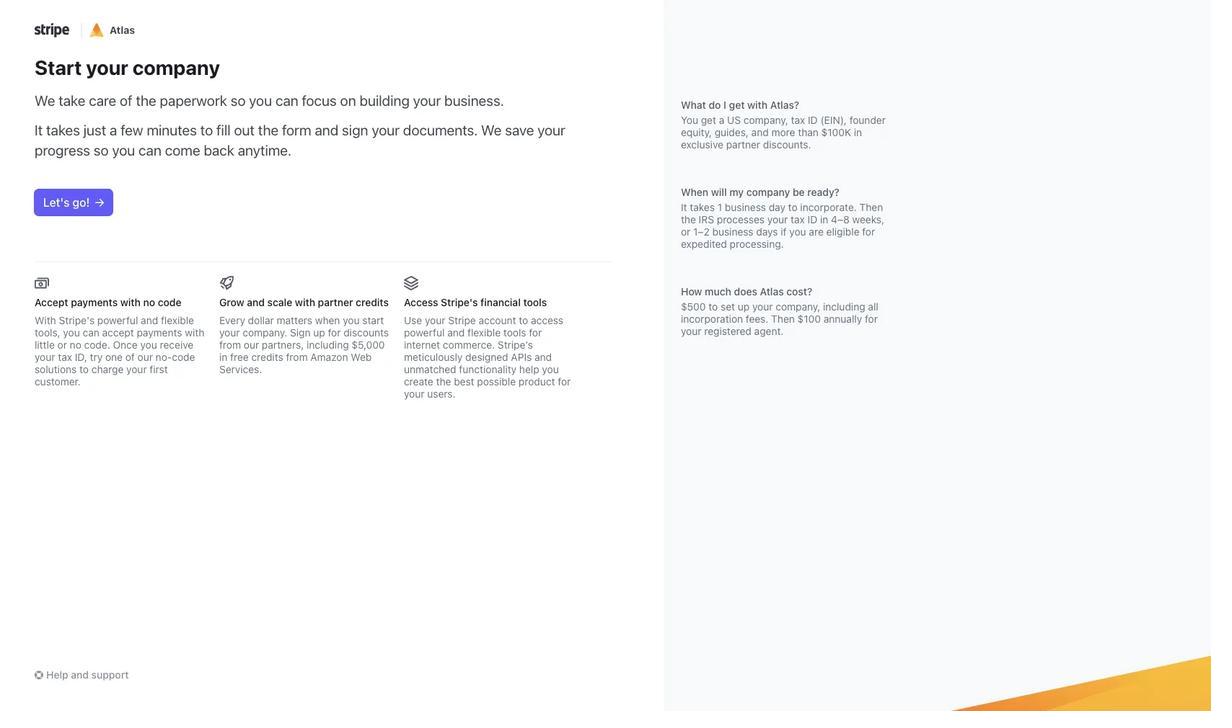 Task type: locate. For each thing, give the bounding box(es) containing it.
0 horizontal spatial credits
[[251, 351, 283, 364]]

more
[[771, 126, 795, 138]]

of
[[120, 92, 132, 109], [125, 351, 135, 364]]

your right use on the left top
[[425, 314, 445, 327]]

0 horizontal spatial a
[[110, 122, 117, 138]]

1 vertical spatial tax
[[791, 214, 805, 226]]

1 horizontal spatial up
[[738, 301, 750, 313]]

0 vertical spatial company
[[133, 56, 220, 79]]

2 vertical spatial can
[[83, 327, 99, 339]]

the left "best"
[[436, 376, 451, 388]]

0 horizontal spatial can
[[83, 327, 99, 339]]

our
[[244, 339, 259, 351], [137, 351, 153, 364]]

business down my at the right of page
[[725, 201, 766, 214]]

for right annually
[[865, 313, 878, 325]]

and right apis
[[534, 351, 552, 364]]

1 vertical spatial get
[[701, 114, 716, 126]]

with left the atlas?
[[747, 99, 768, 111]]

1 vertical spatial in
[[820, 214, 828, 226]]

to inside "when will my company be ready? it takes 1 business day to incorporate. then the irs processes your tax id in 4–8 weeks, or 1–2 business days if you are eligible for expedited processing."
[[788, 201, 798, 214]]

0 horizontal spatial our
[[137, 351, 153, 364]]

in right $100k
[[854, 126, 862, 138]]

you right tools,
[[63, 327, 80, 339]]

try
[[90, 351, 103, 364]]

1 horizontal spatial it
[[681, 201, 687, 214]]

0 horizontal spatial from
[[219, 339, 241, 351]]

for up apis
[[529, 327, 542, 339]]

1 horizontal spatial credits
[[356, 296, 389, 309]]

0 vertical spatial so
[[231, 92, 246, 109]]

tax down the atlas?
[[791, 114, 805, 126]]

you right if
[[789, 226, 806, 238]]

when
[[681, 186, 708, 198]]

our inside 'accept payments with no code with stripe's powerful and flexible tools, you can accept payments with little or no code. once you receive your tax id, try one of our no-code solutions to charge your first customer.'
[[137, 351, 153, 364]]

code up receive
[[158, 296, 181, 309]]

partner inside what do i get with atlas? you get a us company, tax id (ein), founder equity, guides, and more than $100k in exclusive partner discounts.
[[726, 138, 760, 151]]

can down few at the top of page
[[139, 142, 161, 159]]

0 horizontal spatial so
[[94, 142, 109, 159]]

our down dollar
[[244, 339, 259, 351]]

a left few at the top of page
[[110, 122, 117, 138]]

0 vertical spatial can
[[275, 92, 298, 109]]

0 horizontal spatial partner
[[318, 296, 353, 309]]

charge
[[91, 364, 124, 376]]

1 vertical spatial so
[[94, 142, 109, 159]]

sign
[[290, 327, 311, 339]]

or right little on the top of the page
[[57, 339, 67, 351]]

it up "progress"
[[35, 122, 43, 138]]

so inside it takes just a few minutes to fill out the form and sign your documents. we save your progress so you can come back anytime.
[[94, 142, 109, 159]]

powerful up 'once'
[[97, 314, 138, 327]]

with
[[35, 314, 56, 327]]

for
[[862, 226, 875, 238], [865, 313, 878, 325], [328, 327, 341, 339], [529, 327, 542, 339], [558, 376, 571, 388]]

0 horizontal spatial takes
[[46, 122, 80, 138]]

0 horizontal spatial we
[[35, 92, 55, 109]]

code right 'first' on the left bottom
[[172, 351, 195, 364]]

0 vertical spatial stripe's
[[441, 296, 478, 309]]

and up dollar
[[247, 296, 265, 309]]

to right the day
[[788, 201, 798, 214]]

save
[[505, 122, 534, 138]]

1 vertical spatial id
[[808, 214, 817, 226]]

0 vertical spatial atlas
[[110, 24, 135, 36]]

then right 4–8
[[860, 201, 883, 214]]

partner down the us
[[726, 138, 760, 151]]

can up try
[[83, 327, 99, 339]]

so up the out
[[231, 92, 246, 109]]

processes
[[717, 214, 765, 226]]

the inside it takes just a few minutes to fill out the form and sign your documents. we save your progress so you can come back anytime.
[[258, 122, 279, 138]]

up
[[738, 301, 750, 313], [313, 327, 325, 339]]

in left free
[[219, 351, 227, 364]]

0 horizontal spatial up
[[313, 327, 325, 339]]

1 vertical spatial stripe's
[[59, 314, 95, 327]]

partners,
[[262, 339, 304, 351]]

1 vertical spatial company,
[[776, 301, 820, 313]]

you inside grow and scale with partner credits every dollar matters when you start your company. sign up for discounts from our partners, including $5,000 in free credits from amazon web services.
[[343, 314, 360, 327]]

payments
[[71, 296, 118, 309], [137, 327, 182, 339]]

it inside "when will my company be ready? it takes 1 business day to incorporate. then the irs processes your tax id in 4–8 weeks, or 1–2 business days if you are eligible for expedited processing."
[[681, 201, 687, 214]]

company, down the atlas?
[[744, 114, 788, 126]]

0 vertical spatial tax
[[791, 114, 805, 126]]

0 vertical spatial get
[[729, 99, 745, 111]]

the up few at the top of page
[[136, 92, 156, 109]]

help and support link
[[35, 669, 612, 683]]

in inside what do i get with atlas? you get a us company, tax id (ein), founder equity, guides, and more than $100k in exclusive partner discounts.
[[854, 126, 862, 138]]

tools
[[523, 296, 547, 309], [503, 327, 526, 339]]

you up the out
[[249, 92, 272, 109]]

help
[[519, 364, 539, 376]]

including inside how much does atlas cost? $500 to set up your company, including all incorporation fees. then $100 annually for your registered agent.
[[823, 301, 865, 313]]

it down when
[[681, 201, 687, 214]]

atlas?
[[770, 99, 799, 111]]

0 vertical spatial tools
[[523, 296, 547, 309]]

your inside "when will my company be ready? it takes 1 business day to incorporate. then the irs processes your tax id in 4–8 weeks, or 1–2 business days if you are eligible for expedited processing."
[[767, 214, 788, 226]]

flexible inside 'accept payments with no code with stripe's powerful and flexible tools, you can accept payments with little or no code. once you receive your tax id, try one of our no-code solutions to charge your first customer.'
[[161, 314, 194, 327]]

0 vertical spatial code
[[158, 296, 181, 309]]

for inside how much does atlas cost? $500 to set up your company, including all incorporation fees. then $100 annually for your registered agent.
[[865, 313, 878, 325]]

up right sign
[[313, 327, 325, 339]]

functionality
[[459, 364, 517, 376]]

including inside grow and scale with partner credits every dollar matters when you start your company. sign up for discounts from our partners, including $5,000 in free credits from amazon web services.
[[307, 339, 349, 351]]

1 vertical spatial then
[[771, 313, 795, 325]]

1 horizontal spatial a
[[719, 114, 724, 126]]

$500
[[681, 301, 706, 313]]

up down does
[[738, 301, 750, 313]]

tax inside what do i get with atlas? you get a us company, tax id (ein), founder equity, guides, and more than $100k in exclusive partner discounts.
[[791, 114, 805, 126]]

how much does atlas cost? $500 to set up your company, including all incorporation fees. then $100 annually for your registered agent.
[[681, 286, 878, 338]]

then inside how much does atlas cost? $500 to set up your company, including all incorporation fees. then $100 annually for your registered agent.
[[771, 313, 795, 325]]

let's
[[43, 196, 70, 209]]

in left 4–8
[[820, 214, 828, 226]]

annually
[[824, 313, 862, 325]]

agent.
[[754, 325, 784, 338]]

takes up "progress"
[[46, 122, 80, 138]]

1 horizontal spatial flexible
[[467, 327, 501, 339]]

1 horizontal spatial stripe's
[[441, 296, 478, 309]]

0 horizontal spatial payments
[[71, 296, 118, 309]]

0 vertical spatial id
[[808, 114, 818, 126]]

anytime.
[[238, 142, 291, 159]]

1 horizontal spatial in
[[820, 214, 828, 226]]

0 horizontal spatial or
[[57, 339, 67, 351]]

building
[[359, 92, 410, 109]]

stripe's down accept
[[59, 314, 95, 327]]

tax left id,
[[58, 351, 72, 364]]

code.
[[84, 339, 110, 351]]

for up amazon
[[328, 327, 341, 339]]

0 horizontal spatial including
[[307, 339, 349, 351]]

1 horizontal spatial we
[[481, 122, 502, 138]]

account
[[479, 314, 516, 327]]

stripe's inside 'accept payments with no code with stripe's powerful and flexible tools, you can accept payments with little or no code. once you receive your tax id, try one of our no-code solutions to charge your first customer.'
[[59, 314, 95, 327]]

atlas
[[110, 24, 135, 36], [760, 286, 784, 298]]

let's go!
[[43, 196, 90, 209]]

it
[[35, 122, 43, 138], [681, 201, 687, 214]]

0 vertical spatial or
[[681, 226, 691, 238]]

for inside "when will my company be ready? it takes 1 business day to incorporate. then the irs processes your tax id in 4–8 weeks, or 1–2 business days if you are eligible for expedited processing."
[[862, 226, 875, 238]]

company inside "when will my company be ready? it takes 1 business day to incorporate. then the irs processes your tax id in 4–8 weeks, or 1–2 business days if you are eligible for expedited processing."
[[746, 186, 790, 198]]

commerce.
[[443, 339, 495, 351]]

0 vertical spatial then
[[860, 201, 883, 214]]

all
[[868, 301, 878, 313]]

1 horizontal spatial or
[[681, 226, 691, 238]]

0 vertical spatial including
[[823, 301, 865, 313]]

you inside it takes just a few minutes to fill out the form and sign your documents. we save your progress so you can come back anytime.
[[112, 142, 135, 159]]

to inside 'accept payments with no code with stripe's powerful and flexible tools, you can accept payments with little or no code. once you receive your tax id, try one of our no-code solutions to charge your first customer.'
[[79, 364, 89, 376]]

id inside what do i get with atlas? you get a us company, tax id (ein), founder equity, guides, and more than $100k in exclusive partner discounts.
[[808, 114, 818, 126]]

credits down company.
[[251, 351, 283, 364]]

product
[[518, 376, 555, 388]]

with up matters
[[295, 296, 315, 309]]

to left access
[[519, 314, 528, 327]]

0 vertical spatial payments
[[71, 296, 118, 309]]

customer.
[[35, 376, 81, 388]]

your down does
[[752, 301, 773, 313]]

or inside 'accept payments with no code with stripe's powerful and flexible tools, you can accept payments with little or no code. once you receive your tax id, try one of our no-code solutions to charge your first customer.'
[[57, 339, 67, 351]]

0 vertical spatial of
[[120, 92, 132, 109]]

your left users. on the bottom of page
[[404, 388, 424, 400]]

to left try
[[79, 364, 89, 376]]

powerful up meticulously
[[404, 327, 445, 339]]

0 vertical spatial in
[[854, 126, 862, 138]]

the left irs
[[681, 214, 696, 226]]

from down sign
[[286, 351, 308, 364]]

cost?
[[786, 286, 812, 298]]

1 vertical spatial partner
[[318, 296, 353, 309]]

i
[[724, 99, 726, 111]]

and right accept
[[141, 314, 158, 327]]

access stripe's financial tools use your stripe account to access powerful and flexible tools for internet commerce. stripe's meticulously designed apis and unmatched functionality help you create the best possible product for your users.
[[404, 296, 571, 400]]

id left (ein),
[[808, 114, 818, 126]]

1 vertical spatial payments
[[137, 327, 182, 339]]

a
[[719, 114, 724, 126], [110, 122, 117, 138]]

1 vertical spatial business
[[712, 226, 753, 238]]

1 horizontal spatial no
[[143, 296, 155, 309]]

flexible up receive
[[161, 314, 194, 327]]

create
[[404, 376, 433, 388]]

1 horizontal spatial can
[[139, 142, 161, 159]]

1 horizontal spatial then
[[860, 201, 883, 214]]

the up anytime. at the left of page
[[258, 122, 279, 138]]

with
[[747, 99, 768, 111], [120, 296, 141, 309], [295, 296, 315, 309], [185, 327, 204, 339]]

your up care
[[86, 56, 128, 79]]

1 horizontal spatial so
[[231, 92, 246, 109]]

1 horizontal spatial company
[[746, 186, 790, 198]]

including
[[823, 301, 865, 313], [307, 339, 349, 351]]

you left start
[[343, 314, 360, 327]]

or left 1–2
[[681, 226, 691, 238]]

for right eligible
[[862, 226, 875, 238]]

so down just
[[94, 142, 109, 159]]

powerful inside access stripe's financial tools use your stripe account to access powerful and flexible tools for internet commerce. stripe's meticulously designed apis and unmatched functionality help you create the best possible product for your users.
[[404, 327, 445, 339]]

company up the day
[[746, 186, 790, 198]]

and left sign
[[315, 122, 338, 138]]

1 vertical spatial including
[[307, 339, 349, 351]]

with inside grow and scale with partner credits every dollar matters when you start your company. sign up for discounts from our partners, including $5,000 in free credits from amazon web services.
[[295, 296, 315, 309]]

it inside it takes just a few minutes to fill out the form and sign your documents. we save your progress so you can come back anytime.
[[35, 122, 43, 138]]

tools up apis
[[503, 327, 526, 339]]

and inside what do i get with atlas? you get a us company, tax id (ein), founder equity, guides, and more than $100k in exclusive partner discounts.
[[751, 126, 769, 138]]

0 vertical spatial it
[[35, 122, 43, 138]]

help and support
[[46, 669, 129, 682]]

1 vertical spatial atlas
[[760, 286, 784, 298]]

0 horizontal spatial flexible
[[161, 314, 194, 327]]

1 vertical spatial of
[[125, 351, 135, 364]]

get
[[729, 99, 745, 111], [701, 114, 716, 126]]

2 horizontal spatial in
[[854, 126, 862, 138]]

company up the paperwork
[[133, 56, 220, 79]]

flexible up designed
[[467, 327, 501, 339]]

you inside access stripe's financial tools use your stripe account to access powerful and flexible tools for internet commerce. stripe's meticulously designed apis and unmatched functionality help you create the best possible product for your users.
[[542, 364, 559, 376]]

1 vertical spatial or
[[57, 339, 67, 351]]

atlas inside how much does atlas cost? $500 to set up your company, including all incorporation fees. then $100 annually for your registered agent.
[[760, 286, 784, 298]]

0 horizontal spatial it
[[35, 122, 43, 138]]

1 vertical spatial company
[[746, 186, 790, 198]]

to left set
[[709, 301, 718, 313]]

0 horizontal spatial stripe's
[[59, 314, 95, 327]]

equity,
[[681, 126, 712, 138]]

you right help
[[542, 364, 559, 376]]

credits
[[356, 296, 389, 309], [251, 351, 283, 364]]

company, down cost? in the right top of the page
[[776, 301, 820, 313]]

support
[[91, 669, 129, 682]]

payments up accept
[[71, 296, 118, 309]]

if
[[781, 226, 787, 238]]

does
[[734, 286, 757, 298]]

1 horizontal spatial payments
[[137, 327, 182, 339]]

0 horizontal spatial company
[[133, 56, 220, 79]]

1 vertical spatial it
[[681, 201, 687, 214]]

1 horizontal spatial including
[[823, 301, 865, 313]]

1 vertical spatial up
[[313, 327, 325, 339]]

1 horizontal spatial get
[[729, 99, 745, 111]]

2 vertical spatial tax
[[58, 351, 72, 364]]

you down few at the top of page
[[112, 142, 135, 159]]

id left 4–8
[[808, 214, 817, 226]]

0 horizontal spatial powerful
[[97, 314, 138, 327]]

1 horizontal spatial our
[[244, 339, 259, 351]]

business down 1
[[712, 226, 753, 238]]

solutions
[[35, 364, 77, 376]]

it takes just a few minutes to fill out the form and sign your documents. we save your progress so you can come back anytime.
[[35, 122, 565, 159]]

0 horizontal spatial in
[[219, 351, 227, 364]]

0 horizontal spatial no
[[70, 339, 81, 351]]

flexible
[[161, 314, 194, 327], [467, 327, 501, 339]]

we left take on the left top of the page
[[35, 92, 55, 109]]

2 vertical spatial in
[[219, 351, 227, 364]]

fill
[[216, 122, 231, 138]]

including down 'when'
[[307, 339, 349, 351]]

to left fill on the top of the page
[[200, 122, 213, 138]]

a left the us
[[719, 114, 724, 126]]

atlas up start your company
[[110, 24, 135, 36]]

company, inside how much does atlas cost? $500 to set up your company, including all incorporation fees. then $100 annually for your registered agent.
[[776, 301, 820, 313]]

company, inside what do i get with atlas? you get a us company, tax id (ein), founder equity, guides, and more than $100k in exclusive partner discounts.
[[744, 114, 788, 126]]

every
[[219, 314, 245, 327]]

we take care of the paperwork so you can focus on building your business.
[[35, 92, 504, 109]]

1 vertical spatial takes
[[690, 201, 715, 214]]

from down every
[[219, 339, 241, 351]]

of right one at the left
[[125, 351, 135, 364]]

and inside it takes just a few minutes to fill out the form and sign your documents. we save your progress so you can come back anytime.
[[315, 122, 338, 138]]

$5,000
[[352, 339, 385, 351]]

payments up no- at the left of page
[[137, 327, 182, 339]]

1 horizontal spatial powerful
[[404, 327, 445, 339]]

the
[[136, 92, 156, 109], [258, 122, 279, 138], [681, 214, 696, 226], [436, 376, 451, 388]]

of right care
[[120, 92, 132, 109]]

and left more
[[751, 126, 769, 138]]

can up form
[[275, 92, 298, 109]]

2 horizontal spatial can
[[275, 92, 298, 109]]

and right help
[[71, 669, 89, 682]]

0 vertical spatial company,
[[744, 114, 788, 126]]

how
[[681, 286, 702, 298]]

0 vertical spatial takes
[[46, 122, 80, 138]]

our left no- at the left of page
[[137, 351, 153, 364]]

0 vertical spatial up
[[738, 301, 750, 313]]

credits up start
[[356, 296, 389, 309]]

minutes
[[147, 122, 197, 138]]

1 horizontal spatial atlas
[[760, 286, 784, 298]]

care
[[89, 92, 116, 109]]

1 vertical spatial can
[[139, 142, 161, 159]]

atlas right does
[[760, 286, 784, 298]]

$100k
[[821, 126, 851, 138]]

for right product
[[558, 376, 571, 388]]

business
[[725, 201, 766, 214], [712, 226, 753, 238]]

including left 'all'
[[823, 301, 865, 313]]

stripe image
[[35, 23, 69, 38]]

1 horizontal spatial takes
[[690, 201, 715, 214]]

partner up 'when'
[[318, 296, 353, 309]]

takes down when
[[690, 201, 715, 214]]

company
[[133, 56, 220, 79], [746, 186, 790, 198]]

no-
[[156, 351, 172, 364]]

1 horizontal spatial partner
[[726, 138, 760, 151]]

your up processing.
[[767, 214, 788, 226]]

with up accept
[[120, 296, 141, 309]]

then right the fees.
[[771, 313, 795, 325]]

tools up access
[[523, 296, 547, 309]]

get down do
[[701, 114, 716, 126]]

discounts
[[343, 327, 389, 339]]

tax right if
[[791, 214, 805, 226]]

0 vertical spatial partner
[[726, 138, 760, 151]]

1 vertical spatial tools
[[503, 327, 526, 339]]

do
[[709, 99, 721, 111]]

0 horizontal spatial then
[[771, 313, 795, 325]]



Task type: describe. For each thing, give the bounding box(es) containing it.
then inside "when will my company be ready? it takes 1 business day to incorporate. then the irs processes your tax id in 4–8 weeks, or 1–2 business days if you are eligible for expedited processing."
[[860, 201, 883, 214]]

apis
[[511, 351, 532, 364]]

with inside what do i get with atlas? you get a us company, tax id (ein), founder equity, guides, and more than $100k in exclusive partner discounts.
[[747, 99, 768, 111]]

tax inside "when will my company be ready? it takes 1 business day to incorporate. then the irs processes your tax id in 4–8 weeks, or 1–2 business days if you are eligible for expedited processing."
[[791, 214, 805, 226]]

take
[[59, 92, 85, 109]]

your up documents.
[[413, 92, 441, 109]]

paperwork
[[160, 92, 227, 109]]

the inside access stripe's financial tools use your stripe account to access powerful and flexible tools for internet commerce. stripe's meticulously designed apis and unmatched functionality help you create the best possible product for your users.
[[436, 376, 451, 388]]

with left every
[[185, 327, 204, 339]]

irs
[[699, 214, 714, 226]]

1 vertical spatial code
[[172, 351, 195, 364]]

use
[[404, 314, 422, 327]]

for inside grow and scale with partner credits every dollar matters when you start your company. sign up for discounts from our partners, including $5,000 in free credits from amazon web services.
[[328, 327, 341, 339]]

just
[[84, 122, 106, 138]]

can inside it takes just a few minutes to fill out the form and sign your documents. we save your progress so you can come back anytime.
[[139, 142, 161, 159]]

your right save
[[537, 122, 565, 138]]

out
[[234, 122, 255, 138]]

stripe's inside access stripe's financial tools use your stripe account to access powerful and flexible tools for internet commerce. stripe's meticulously designed apis and unmatched functionality help you create the best possible product for your users.
[[441, 296, 478, 309]]

and inside grow and scale with partner credits every dollar matters when you start your company. sign up for discounts from our partners, including $5,000 in free credits from amazon web services.
[[247, 296, 265, 309]]

incorporation
[[681, 313, 743, 325]]

1 horizontal spatial from
[[286, 351, 308, 364]]

your inside grow and scale with partner credits every dollar matters when you start your company. sign up for discounts from our partners, including $5,000 in free credits from amazon web services.
[[219, 327, 240, 339]]

company, for cost?
[[776, 301, 820, 313]]

once
[[113, 339, 138, 351]]

your down "building"
[[372, 122, 400, 138]]

day
[[769, 201, 785, 214]]

form
[[282, 122, 311, 138]]

back
[[204, 142, 234, 159]]

financial
[[481, 296, 521, 309]]

$100
[[797, 313, 821, 325]]

or inside "when will my company be ready? it takes 1 business day to incorporate. then the irs processes your tax id in 4–8 weeks, or 1–2 business days if you are eligible for expedited processing."
[[681, 226, 691, 238]]

4–8
[[831, 214, 850, 226]]

processing.
[[730, 238, 784, 250]]

on
[[340, 92, 356, 109]]

partner inside grow and scale with partner credits every dollar matters when you start your company. sign up for discounts from our partners, including $5,000 in free credits from amazon web services.
[[318, 296, 353, 309]]

us
[[727, 114, 741, 126]]

1–2
[[693, 226, 710, 238]]

stripe
[[448, 314, 476, 327]]

1 vertical spatial credits
[[251, 351, 283, 364]]

what do i get with atlas? you get a us company, tax id (ein), founder equity, guides, and more than $100k in exclusive partner discounts.
[[681, 99, 886, 151]]

grow and scale with partner credits every dollar matters when you start your company. sign up for discounts from our partners, including $5,000 in free credits from amazon web services.
[[219, 296, 389, 376]]

id inside "when will my company be ready? it takes 1 business day to incorporate. then the irs processes your tax id in 4–8 weeks, or 1–2 business days if you are eligible for expedited processing."
[[808, 214, 817, 226]]

your left 'first' on the left bottom
[[126, 364, 147, 376]]

documents.
[[403, 122, 478, 138]]

0 vertical spatial credits
[[356, 296, 389, 309]]

go!
[[72, 196, 90, 209]]

discounts.
[[763, 138, 811, 151]]

are
[[809, 226, 824, 238]]

accept
[[102, 327, 134, 339]]

registered
[[704, 325, 751, 338]]

stripe's
[[498, 339, 533, 351]]

eligible
[[826, 226, 859, 238]]

0 vertical spatial we
[[35, 92, 55, 109]]

in inside "when will my company be ready? it takes 1 business day to incorporate. then the irs processes your tax id in 4–8 weeks, or 1–2 business days if you are eligible for expedited processing."
[[820, 214, 828, 226]]

tools,
[[35, 327, 60, 339]]

tax inside 'accept payments with no code with stripe's powerful and flexible tools, you can accept payments with little or no code. once you receive your tax id, try one of our no-code solutions to charge your first customer.'
[[58, 351, 72, 364]]

much
[[705, 286, 731, 298]]

when will my company be ready? it takes 1 business day to incorporate. then the irs processes your tax id in 4–8 weeks, or 1–2 business days if you are eligible for expedited processing.
[[681, 186, 884, 250]]

to inside it takes just a few minutes to fill out the form and sign your documents. we save your progress so you can come back anytime.
[[200, 122, 213, 138]]

web
[[351, 351, 372, 364]]

access
[[404, 296, 438, 309]]

one
[[105, 351, 123, 364]]

1
[[718, 201, 722, 214]]

accept
[[35, 296, 68, 309]]

days
[[756, 226, 778, 238]]

set
[[721, 301, 735, 313]]

you right 'once'
[[140, 339, 157, 351]]

possible
[[477, 376, 516, 388]]

1 vertical spatial no
[[70, 339, 81, 351]]

flexible inside access stripe's financial tools use your stripe account to access powerful and flexible tools for internet commerce. stripe's meticulously designed apis and unmatched functionality help you create the best possible product for your users.
[[467, 327, 501, 339]]

your down tools,
[[35, 351, 55, 364]]

unmatched
[[404, 364, 456, 376]]

weeks,
[[852, 214, 884, 226]]

in inside grow and scale with partner credits every dollar matters when you start your company. sign up for discounts from our partners, including $5,000 in free credits from amazon web services.
[[219, 351, 227, 364]]

to inside how much does atlas cost? $500 to set up your company, including all incorporation fees. then $100 annually for your registered agent.
[[709, 301, 718, 313]]

designed
[[465, 351, 508, 364]]

the inside "when will my company be ready? it takes 1 business day to incorporate. then the irs processes your tax id in 4–8 weeks, or 1–2 business days if you are eligible for expedited processing."
[[681, 214, 696, 226]]

access
[[531, 314, 563, 327]]

id,
[[75, 351, 87, 364]]

and inside 'accept payments with no code with stripe's powerful and flexible tools, you can accept payments with little or no code. once you receive your tax id, try one of our no-code solutions to charge your first customer.'
[[141, 314, 158, 327]]

0 horizontal spatial atlas
[[110, 24, 135, 36]]

a inside what do i get with atlas? you get a us company, tax id (ein), founder equity, guides, and more than $100k in exclusive partner discounts.
[[719, 114, 724, 126]]

can inside 'accept payments with no code with stripe's powerful and flexible tools, you can accept payments with little or no code. once you receive your tax id, try one of our no-code solutions to charge your first customer.'
[[83, 327, 99, 339]]

you inside "when will my company be ready? it takes 1 business day to incorporate. then the irs processes your tax id in 4–8 weeks, or 1–2 business days if you are eligible for expedited processing."
[[789, 226, 806, 238]]

powerful inside 'accept payments with no code with stripe's powerful and flexible tools, you can accept payments with little or no code. once you receive your tax id, try one of our no-code solutions to charge your first customer.'
[[97, 314, 138, 327]]

sign
[[342, 122, 368, 138]]

when
[[315, 314, 340, 327]]

be
[[793, 186, 805, 198]]

start
[[35, 56, 82, 79]]

amazon
[[310, 351, 348, 364]]

and up meticulously
[[447, 327, 465, 339]]

few
[[121, 122, 143, 138]]

internet
[[404, 339, 440, 351]]

scale
[[267, 296, 292, 309]]

svg image
[[95, 199, 104, 207]]

exclusive
[[681, 138, 723, 151]]

my
[[729, 186, 744, 198]]

0 vertical spatial no
[[143, 296, 155, 309]]

dollar
[[248, 314, 274, 327]]

company, for with
[[744, 114, 788, 126]]

takes inside "when will my company be ready? it takes 1 business day to incorporate. then the irs processes your tax id in 4–8 weeks, or 1–2 business days if you are eligible for expedited processing."
[[690, 201, 715, 214]]

(ein),
[[820, 114, 847, 126]]

our inside grow and scale with partner credits every dollar matters when you start your company. sign up for discounts from our partners, including $5,000 in free credits from amazon web services.
[[244, 339, 259, 351]]

up inside grow and scale with partner credits every dollar matters when you start your company. sign up for discounts from our partners, including $5,000 in free credits from amazon web services.
[[313, 327, 325, 339]]

what
[[681, 99, 706, 111]]

company.
[[243, 327, 287, 339]]

let's go! button
[[35, 190, 113, 216]]

grow
[[219, 296, 244, 309]]

start your company
[[35, 56, 220, 79]]

incorporate.
[[800, 201, 857, 214]]

little
[[35, 339, 55, 351]]

0 vertical spatial business
[[725, 201, 766, 214]]

ready?
[[807, 186, 840, 198]]

help
[[46, 669, 68, 682]]

takes inside it takes just a few minutes to fill out the form and sign your documents. we save your progress so you can come back anytime.
[[46, 122, 80, 138]]

0 horizontal spatial get
[[701, 114, 716, 126]]

a inside it takes just a few minutes to fill out the form and sign your documents. we save your progress so you can come back anytime.
[[110, 122, 117, 138]]

free
[[230, 351, 249, 364]]

to inside access stripe's financial tools use your stripe account to access powerful and flexible tools for internet commerce. stripe's meticulously designed apis and unmatched functionality help you create the best possible product for your users.
[[519, 314, 528, 327]]

up inside how much does atlas cost? $500 to set up your company, including all incorporation fees. then $100 annually for your registered agent.
[[738, 301, 750, 313]]

accept payments with no code with stripe's powerful and flexible tools, you can accept payments with little or no code. once you receive your tax id, try one of our no-code solutions to charge your first customer.
[[35, 296, 204, 388]]

of inside 'accept payments with no code with stripe's powerful and flexible tools, you can accept payments with little or no code. once you receive your tax id, try one of our no-code solutions to charge your first customer.'
[[125, 351, 135, 364]]

come
[[165, 142, 200, 159]]

fees.
[[746, 313, 768, 325]]

than
[[798, 126, 819, 138]]

we inside it takes just a few minutes to fill out the form and sign your documents. we save your progress so you can come back anytime.
[[481, 122, 502, 138]]

will
[[711, 186, 727, 198]]

business.
[[444, 92, 504, 109]]

your down '$500'
[[681, 325, 701, 338]]

best
[[454, 376, 474, 388]]



Task type: vqa. For each thing, say whether or not it's contained in the screenshot.
guide corresponding to Starter guide
no



